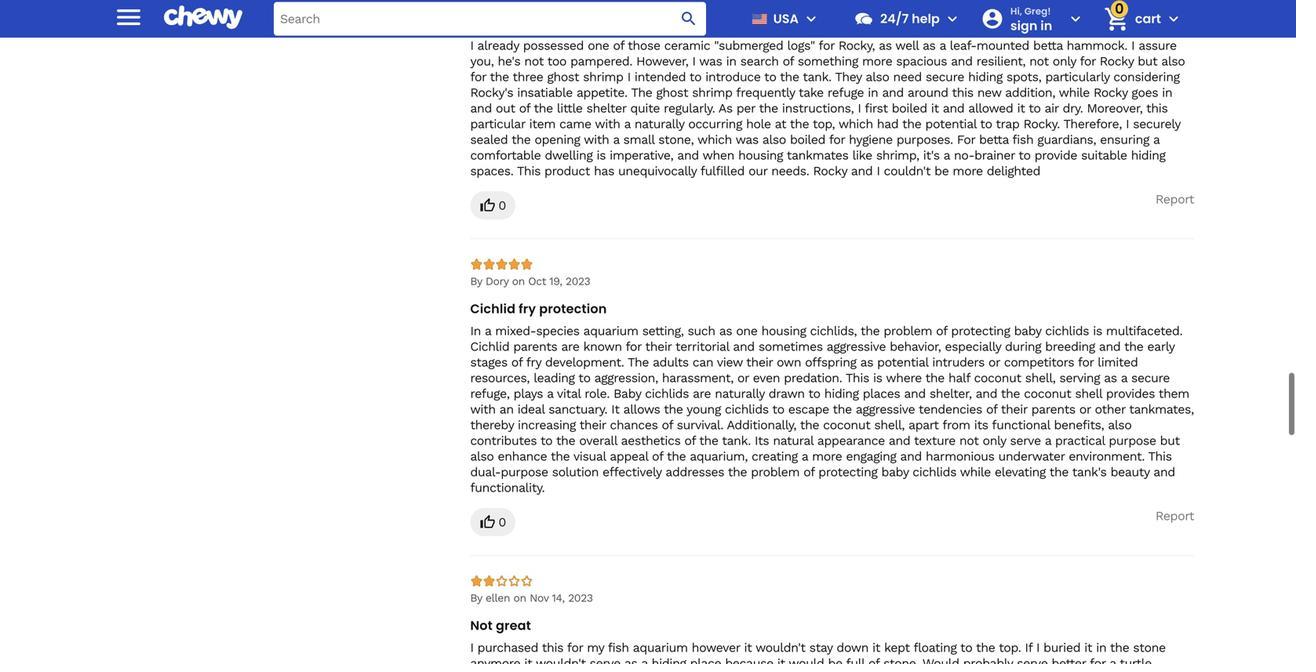 Task type: vqa. For each thing, say whether or not it's contained in the screenshot.
Email Us link
no



Task type: locate. For each thing, give the bounding box(es) containing it.
cichlids up allows
[[645, 387, 689, 401]]

are down species
[[562, 339, 580, 354]]

1 horizontal spatial fish
[[1013, 132, 1034, 147]]

1 0 button from the top
[[470, 191, 516, 220]]

on left nov
[[514, 592, 526, 605]]

1 horizontal spatial baby
[[1015, 324, 1042, 339]]

1 vertical spatial wouldn't
[[536, 657, 586, 665]]

on for cichlid fry protection
[[512, 275, 525, 288]]

by left dory
[[470, 275, 482, 288]]

suitable
[[1082, 148, 1128, 163]]

better
[[1052, 657, 1087, 665]]

hiding inside cichlid fry protection in a mixed-species aquarium setting, such as one housing cichlids, the problem of protecting baby cichlids is multifaceted. cichlid parents are known for their territorial and sometimes aggressive behavior, especially during breeding and the early stages of fry development. the adults can view their own offspring as potential intruders or competitors for limited resources, leading to aggression, harassment, or even predation.  this is where the half coconut shell, serving as a secure refuge, plays a vital role. baby cichlids are naturally drawn to hiding places and shelter, and the coconut shell provides them with an ideal sanctuary. it allows the young cichlids to escape the aggressive tendencies of their parents or other tankmates, thereby increasing their chances of survival.  additionally, the coconut shell, apart from its functional benefits, also contributes to the overall aesthetics of the tank. its natural appearance and texture not only serve a practical purpose but also enhance the visual appeal of the aquarium, creating a more engaging and harmonious underwater environment. this dual-purpose solution effectively addresses the problem of protecting baby cichlids while elevating the tank's beauty and functionality.
[[825, 387, 859, 401]]

0 horizontal spatial but
[[1138, 54, 1158, 69]]

one up view
[[736, 324, 758, 339]]

tank. inside cichlid fry protection in a mixed-species aquarium setting, such as one housing cichlids, the problem of protecting baby cichlids is multifaceted. cichlid parents are known for their territorial and sometimes aggressive behavior, especially during breeding and the early stages of fry development. the adults can view their own offspring as potential intruders or competitors for limited resources, leading to aggression, harassment, or even predation.  this is where the half coconut shell, serving as a secure refuge, plays a vital role. baby cichlids are naturally drawn to hiding places and shelter, and the coconut shell provides them with an ideal sanctuary. it allows the young cichlids to escape the aggressive tendencies of their parents or other tankmates, thereby increasing their chances of survival.  additionally, the coconut shell, apart from its functional benefits, also contributes to the overall aesthetics of the tank. its natural appearance and texture not only serve a practical purpose but also enhance the visual appeal of the aquarium, creating a more engaging and harmonious underwater environment. this dual-purpose solution effectively addresses the problem of protecting baby cichlids while elevating the tank's beauty and functionality.
[[722, 434, 751, 449]]

mixed-
[[495, 324, 536, 339]]

1 horizontal spatial parents
[[1032, 402, 1076, 417]]

0 vertical spatial ghost
[[547, 69, 579, 84]]

more inside cichlid fry protection in a mixed-species aquarium setting, such as one housing cichlids, the problem of protecting baby cichlids is multifaceted. cichlid parents are known for their territorial and sometimes aggressive behavior, especially during breeding and the early stages of fry development. the adults can view their own offspring as potential intruders or competitors for limited resources, leading to aggression, harassment, or even predation.  this is where the half coconut shell, serving as a secure refuge, plays a vital role. baby cichlids are naturally drawn to hiding places and shelter, and the coconut shell provides them with an ideal sanctuary. it allows the young cichlids to escape the aggressive tendencies of their parents or other tankmates, thereby increasing their chances of survival.  additionally, the coconut shell, apart from its functional benefits, also contributes to the overall aesthetics of the tank. its natural appearance and texture not only serve a practical purpose but also enhance the visual appeal of the aquarium, creating a more engaging and harmonious underwater environment. this dual-purpose solution effectively addresses the problem of protecting baby cichlids while elevating the tank's beauty and functionality.
[[812, 449, 843, 464]]

spaces.
[[470, 164, 514, 179]]

protecting down engaging
[[819, 465, 878, 480]]

1 vertical spatial 2023
[[568, 592, 593, 605]]

aquarium inside cichlid fry protection in a mixed-species aquarium setting, such as one housing cichlids, the problem of protecting baby cichlids is multifaceted. cichlid parents are known for their territorial and sometimes aggressive behavior, especially during breeding and the early stages of fry development. the adults can view their own offspring as potential intruders or competitors for limited resources, leading to aggression, harassment, or even predation.  this is where the half coconut shell, serving as a secure refuge, plays a vital role. baby cichlids are naturally drawn to hiding places and shelter, and the coconut shell provides them with an ideal sanctuary. it allows the young cichlids to escape the aggressive tendencies of their parents or other tankmates, thereby increasing their chances of survival.  additionally, the coconut shell, apart from its functional benefits, also contributes to the overall aesthetics of the tank. its natural appearance and texture not only serve a practical purpose but also enhance the visual appeal of the aquarium, creating a more engaging and harmonious underwater environment. this dual-purpose solution effectively addresses the problem of protecting baby cichlids while elevating the tank's beauty and functionality.
[[584, 324, 639, 339]]

also down the assure
[[1162, 54, 1186, 69]]

appearance
[[818, 434, 885, 449]]

on for not great
[[514, 592, 526, 605]]

addition,
[[1006, 85, 1056, 100]]

boiled
[[892, 101, 928, 116], [790, 132, 826, 147]]

brainer
[[975, 148, 1015, 163]]

1 vertical spatial fish
[[608, 641, 629, 656]]

problem down creating
[[751, 465, 800, 480]]

and down apart
[[889, 434, 911, 449]]

0 button
[[470, 191, 516, 220], [470, 509, 516, 537]]

0 horizontal spatial this
[[542, 641, 564, 656]]

is
[[597, 148, 606, 163], [1093, 324, 1103, 339], [874, 371, 883, 386]]

submit search image
[[680, 9, 699, 28]]

cart menu image
[[1165, 9, 1184, 28]]

even
[[753, 371, 780, 386]]

the up aggression,
[[628, 355, 649, 370]]

purpose up "environment."
[[1109, 434, 1157, 449]]

1 vertical spatial housing
[[762, 324, 807, 339]]

harassment,
[[662, 371, 734, 386]]

aquarium left however
[[633, 641, 688, 656]]

he's
[[498, 54, 521, 69]]

fish inside not great i purchased this for my fish aquarium however it wouldn't stay down it kept floating to the top. if i buried it in the stone anymore it wouldn't serve as a hiding place because it would be full of stone. would probably serve better for a turtle
[[608, 641, 629, 656]]

more down no-
[[953, 164, 983, 179]]

securely
[[1134, 117, 1181, 131]]

i down not
[[470, 641, 474, 656]]

0 vertical spatial on
[[512, 275, 525, 288]]

leaf-
[[950, 38, 977, 53]]

1 horizontal spatial purpose
[[1109, 434, 1157, 449]]

chewy support image
[[854, 9, 874, 29]]

1 vertical spatial aquarium
[[633, 641, 688, 656]]

only inside happy home for rocky and his shrimp pals i already possessed one of those ceramic "submerged logs" for rocky, as well as a leaf-mounted betta hammock. i assure you, he's not too pampered. however, i was in search of something more spacious and resilient, not only for rocky but also for the three ghost shrimp i intended to introduce to the tank. they also need secure hiding spots, particularly considering rocky's insatiable appetite.  the ghost shrimp frequently take refuge in and around this new addition, while rocky goes in and out of the little shelter quite regularly. as per the instructions, i first boiled it and allowed it to air dry. moreover, this particular item came with a naturally occurring hole at the top, which had the potential to trap rocky. therefore, i securely sealed the opening with a small stone, which was also boiled for hygiene purposes.  for betta fish guardians, ensuring a comfortable dwelling is imperative, and when housing tankmates like shrimp, it's a no-brainer to provide suitable hiding spaces. this product has unequivocally fulfilled our needs. rocky and i couldn't be more delighted
[[1053, 54, 1077, 69]]

0 vertical spatial potential
[[926, 117, 977, 131]]

the inside happy home for rocky and his shrimp pals i already possessed one of those ceramic "submerged logs" for rocky, as well as a leaf-mounted betta hammock. i assure you, he's not too pampered. however, i was in search of something more spacious and resilient, not only for rocky but also for the three ghost shrimp i intended to introduce to the tank. they also need secure hiding spots, particularly considering rocky's insatiable appetite.  the ghost shrimp frequently take refuge in and around this new addition, while rocky goes in and out of the little shelter quite regularly. as per the instructions, i first boiled it and allowed it to air dry. moreover, this particular item came with a naturally occurring hole at the top, which had the potential to trap rocky. therefore, i securely sealed the opening with a small stone, which was also boiled for hygiene purposes.  for betta fish guardians, ensuring a comfortable dwelling is imperative, and when housing tankmates like shrimp, it's a no-brainer to provide suitable hiding spaces. this product has unequivocally fulfilled our needs. rocky and i couldn't be more delighted
[[631, 85, 653, 100]]

in for cichlid
[[470, 324, 481, 339]]

provides
[[1107, 387, 1155, 401]]

0 vertical spatial while
[[1059, 85, 1090, 100]]

1 vertical spatial the
[[628, 355, 649, 370]]

1 horizontal spatial while
[[1059, 85, 1090, 100]]

0 horizontal spatial purpose
[[501, 465, 548, 480]]

small
[[624, 132, 655, 147]]

0 horizontal spatial only
[[983, 434, 1007, 449]]

i right if
[[1037, 641, 1040, 656]]

2 horizontal spatial coconut
[[1024, 387, 1072, 401]]

2023 right 19,
[[566, 275, 591, 288]]

visual
[[574, 449, 606, 464]]

survival.
[[677, 418, 724, 433]]

this
[[517, 164, 541, 179], [846, 371, 870, 386], [1149, 449, 1172, 464]]

by dory on oct 19, 2023
[[470, 275, 591, 288]]

a left small at the top
[[613, 132, 620, 147]]

0 for second report button from the top
[[499, 515, 506, 530]]

had
[[877, 117, 899, 131]]

parents down mixed-
[[514, 339, 558, 354]]

1 vertical spatial shell,
[[875, 418, 905, 433]]

in inside hi, greg! sign in
[[1041, 17, 1053, 34]]

to down drawn
[[773, 402, 785, 417]]

menu image
[[802, 9, 821, 28]]

potential inside cichlid fry protection in a mixed-species aquarium setting, such as one housing cichlids, the problem of protecting baby cichlids is multifaceted. cichlid parents are known for their territorial and sometimes aggressive behavior, especially during breeding and the early stages of fry development. the adults can view their own offspring as potential intruders or competitors for limited resources, leading to aggression, harassment, or even predation.  this is where the half coconut shell, serving as a secure refuge, plays a vital role. baby cichlids are naturally drawn to hiding places and shelter, and the coconut shell provides them with an ideal sanctuary. it allows the young cichlids to escape the aggressive tendencies of their parents or other tankmates, thereby increasing their chances of survival.  additionally, the coconut shell, apart from its functional benefits, also contributes to the overall aesthetics of the tank. its natural appearance and texture not only serve a practical purpose but also enhance the visual appeal of the aquarium, creating a more engaging and harmonious underwater environment. this dual-purpose solution effectively addresses the problem of protecting baby cichlids while elevating the tank's beauty and functionality.
[[878, 355, 929, 370]]

as left place
[[625, 657, 638, 665]]

take
[[799, 85, 824, 100]]

0 vertical spatial only
[[1053, 54, 1077, 69]]

0 vertical spatial cichlid
[[470, 300, 516, 318]]

one for protection
[[736, 324, 758, 339]]

1 horizontal spatial shrimp
[[692, 85, 733, 100]]

0 horizontal spatial baby
[[882, 465, 909, 480]]

0 button down the functionality.
[[470, 509, 516, 537]]

is up has
[[597, 148, 606, 163]]

stone
[[1134, 641, 1166, 656]]

0 vertical spatial which
[[839, 117, 874, 131]]

dory
[[486, 275, 509, 288]]

potential inside happy home for rocky and his shrimp pals i already possessed one of those ceramic "submerged logs" for rocky, as well as a leaf-mounted betta hammock. i assure you, he's not too pampered. however, i was in search of something more spacious and resilient, not only for rocky but also for the three ghost shrimp i intended to introduce to the tank. they also need secure hiding spots, particularly considering rocky's insatiable appetite.  the ghost shrimp frequently take refuge in and around this new addition, while rocky goes in and out of the little shelter quite regularly. as per the instructions, i first boiled it and allowed it to air dry. moreover, this particular item came with a naturally occurring hole at the top, which had the potential to trap rocky. therefore, i securely sealed the opening with a small stone, which was also boiled for hygiene purposes.  for betta fish guardians, ensuring a comfortable dwelling is imperative, and when housing tankmates like shrimp, it's a no-brainer to provide suitable hiding spaces. this product has unequivocally fulfilled our needs. rocky and i couldn't be more delighted
[[926, 117, 977, 131]]

imperative,
[[610, 148, 674, 163]]

came
[[560, 117, 592, 131]]

shrimp
[[671, 14, 718, 32]]

tankmates,
[[1130, 402, 1194, 417]]

0 button for second report button from the top
[[470, 509, 516, 537]]

2 vertical spatial or
[[1080, 402, 1091, 417]]

0 vertical spatial 0 button
[[470, 191, 516, 220]]

cichlids up breeding
[[1046, 324, 1090, 339]]

in inside cichlid fry protection in a mixed-species aquarium setting, such as one housing cichlids, the problem of protecting baby cichlids is multifaceted. cichlid parents are known for their territorial and sometimes aggressive behavior, especially during breeding and the early stages of fry development. the adults can view their own offspring as potential intruders or competitors for limited resources, leading to aggression, harassment, or even predation.  this is where the half coconut shell, serving as a secure refuge, plays a vital role. baby cichlids are naturally drawn to hiding places and shelter, and the coconut shell provides them with an ideal sanctuary. it allows the young cichlids to escape the aggressive tendencies of their parents or other tankmates, thereby increasing their chances of survival.  additionally, the coconut shell, apart from its functional benefits, also contributes to the overall aesthetics of the tank. its natural appearance and texture not only serve a practical purpose but also enhance the visual appeal of the aquarium, creating a more engaging and harmonious underwater environment. this dual-purpose solution effectively addresses the problem of protecting baby cichlids while elevating the tank's beauty and functionality.
[[470, 324, 481, 339]]

1 vertical spatial while
[[960, 465, 991, 480]]

chewy home image
[[164, 0, 243, 35]]

0 vertical spatial or
[[989, 355, 1001, 370]]

0 vertical spatial be
[[935, 164, 949, 179]]

0 vertical spatial this
[[517, 164, 541, 179]]

the up purposes. at the right
[[903, 117, 922, 131]]

floating
[[914, 641, 957, 656]]

hammock.
[[1067, 38, 1128, 53]]

by for cichlid fry protection
[[470, 275, 482, 288]]

aggressive down cichlids,
[[827, 339, 886, 354]]

0 horizontal spatial is
[[597, 148, 606, 163]]

2 horizontal spatial this
[[1147, 101, 1168, 116]]

those
[[628, 38, 661, 53]]

was up introduce
[[700, 54, 723, 69]]

by for not great
[[470, 592, 482, 605]]

of up the behavior,
[[937, 324, 948, 339]]

i up ensuring
[[1126, 117, 1130, 131]]

apart
[[909, 418, 939, 433]]

1 0 from the top
[[499, 198, 506, 213]]

betta up the brainer at the top right
[[980, 132, 1009, 147]]

1 vertical spatial one
[[736, 324, 758, 339]]

0 vertical spatial purpose
[[1109, 434, 1157, 449]]

for left 'my'
[[567, 641, 583, 656]]

1 vertical spatial problem
[[751, 465, 800, 480]]

2 0 from the top
[[499, 515, 506, 530]]

one inside happy home for rocky and his shrimp pals i already possessed one of those ceramic "submerged logs" for rocky, as well as a leaf-mounted betta hammock. i assure you, he's not too pampered. however, i was in search of something more spacious and resilient, not only for rocky but also for the three ghost shrimp i intended to introduce to the tank. they also need secure hiding spots, particularly considering rocky's insatiable appetite.  the ghost shrimp frequently take refuge in and around this new addition, while rocky goes in and out of the little shelter quite regularly. as per the instructions, i first boiled it and allowed it to air dry. moreover, this particular item came with a naturally occurring hole at the top, which had the potential to trap rocky. therefore, i securely sealed the opening with a small stone, which was also boiled for hygiene purposes.  for betta fish guardians, ensuring a comfortable dwelling is imperative, and when housing tankmates like shrimp, it's a no-brainer to provide suitable hiding spaces. this product has unequivocally fulfilled our needs. rocky and i couldn't be more delighted
[[588, 38, 609, 53]]

0 vertical spatial by
[[470, 275, 482, 288]]

of up "resources,"
[[512, 355, 523, 370]]

in up introduce
[[726, 54, 737, 69]]

it down around
[[932, 101, 939, 116]]

overall
[[579, 434, 617, 449]]

0 down spaces.
[[499, 198, 506, 213]]

secure inside happy home for rocky and his shrimp pals i already possessed one of those ceramic "submerged logs" for rocky, as well as a leaf-mounted betta hammock. i assure you, he's not too pampered. however, i was in search of something more spacious and resilient, not only for rocky but also for the three ghost shrimp i intended to introduce to the tank. they also need secure hiding spots, particularly considering rocky's insatiable appetite.  the ghost shrimp frequently take refuge in and around this new addition, while rocky goes in and out of the little shelter quite regularly. as per the instructions, i first boiled it and allowed it to air dry. moreover, this particular item came with a naturally occurring hole at the top, which had the potential to trap rocky. therefore, i securely sealed the opening with a small stone, which was also boiled for hygiene purposes.  for betta fish guardians, ensuring a comfortable dwelling is imperative, and when housing tankmates like shrimp, it's a no-brainer to provide suitable hiding spaces. this product has unequivocally fulfilled our needs. rocky and i couldn't be more delighted
[[926, 69, 965, 84]]

1 horizontal spatial wouldn't
[[756, 641, 806, 656]]

0 horizontal spatial wouldn't
[[536, 657, 586, 665]]

2 by from the top
[[470, 592, 482, 605]]

housing up our in the top of the page
[[739, 148, 783, 163]]

elevating
[[995, 465, 1046, 480]]

housing
[[739, 148, 783, 163], [762, 324, 807, 339]]

0 vertical spatial betta
[[1034, 38, 1063, 53]]

naturally
[[635, 117, 685, 131], [715, 387, 765, 401]]

half
[[949, 371, 971, 386]]

0 vertical spatial but
[[1138, 54, 1158, 69]]

a left leaf-
[[940, 38, 946, 53]]

with down refuge,
[[470, 402, 496, 417]]

0 vertical spatial this
[[952, 85, 974, 100]]

be down stay
[[828, 657, 843, 665]]

it down addition, in the right top of the page
[[1018, 101, 1025, 116]]

this inside not great i purchased this for my fish aquarium however it wouldn't stay down it kept floating to the top. if i buried it in the stone anymore it wouldn't serve as a hiding place because it would be full of stone. would probably serve better for a turtle
[[542, 641, 564, 656]]

needs.
[[772, 164, 810, 179]]

1 horizontal spatial in
[[1041, 17, 1053, 34]]

serve down the functional
[[1011, 434, 1041, 449]]

2 vertical spatial this
[[542, 641, 564, 656]]

to down addition, in the right top of the page
[[1029, 101, 1041, 116]]

1 vertical spatial baby
[[882, 465, 909, 480]]

where
[[886, 371, 922, 386]]

items image
[[1103, 5, 1131, 33]]

probably
[[964, 657, 1013, 665]]

one inside cichlid fry protection in a mixed-species aquarium setting, such as one housing cichlids, the problem of protecting baby cichlids is multifaceted. cichlid parents are known for their territorial and sometimes aggressive behavior, especially during breeding and the early stages of fry development. the adults can view their own offspring as potential intruders or competitors for limited resources, leading to aggression, harassment, or even predation.  this is where the half coconut shell, serving as a secure refuge, plays a vital role. baby cichlids are naturally drawn to hiding places and shelter, and the coconut shell provides them with an ideal sanctuary. it allows the young cichlids to escape the aggressive tendencies of their parents or other tankmates, thereby increasing their chances of survival.  additionally, the coconut shell, apart from its functional benefits, also contributes to the overall aesthetics of the tank. its natural appearance and texture not only serve a practical purpose but also enhance the visual appeal of the aquarium, creating a more engaging and harmonious underwater environment. this dual-purpose solution effectively addresses the problem of protecting baby cichlids while elevating the tank's beauty and functionality.
[[736, 324, 758, 339]]

ghost down too
[[547, 69, 579, 84]]

to down development.
[[579, 371, 591, 386]]

but
[[1138, 54, 1158, 69], [1161, 434, 1180, 449]]

1 vertical spatial report button
[[1156, 509, 1195, 524]]

0 horizontal spatial one
[[588, 38, 609, 53]]

the up shelter,
[[926, 371, 945, 386]]

a up underwater
[[1045, 434, 1052, 449]]

0 horizontal spatial or
[[738, 371, 749, 386]]

0 vertical spatial more
[[863, 54, 893, 69]]

buried
[[1044, 641, 1081, 656]]

of up its
[[987, 402, 998, 417]]

three
[[513, 69, 543, 84]]

stages
[[470, 355, 508, 370]]

14,
[[552, 592, 565, 605]]

cichlids
[[1046, 324, 1090, 339], [645, 387, 689, 401], [725, 402, 769, 417], [913, 465, 957, 480]]

0 horizontal spatial this
[[517, 164, 541, 179]]

mounted
[[977, 38, 1030, 53]]

i left the assure
[[1132, 38, 1135, 53]]

while down harmonious
[[960, 465, 991, 480]]

plays
[[514, 387, 543, 401]]

but inside happy home for rocky and his shrimp pals i already possessed one of those ceramic "submerged logs" for rocky, as well as a leaf-mounted betta hammock. i assure you, he's not too pampered. however, i was in search of something more spacious and resilient, not only for rocky but also for the three ghost shrimp i intended to introduce to the tank. they also need secure hiding spots, particularly considering rocky's insatiable appetite.  the ghost shrimp frequently take refuge in and around this new addition, while rocky goes in and out of the little shelter quite regularly. as per the instructions, i first boiled it and allowed it to air dry. moreover, this particular item came with a naturally occurring hole at the top, which had the potential to trap rocky. therefore, i securely sealed the opening with a small stone, which was also boiled for hygiene purposes.  for betta fish guardians, ensuring a comfortable dwelling is imperative, and when housing tankmates like shrimp, it's a no-brainer to provide suitable hiding spaces. this product has unequivocally fulfilled our needs. rocky and i couldn't be more delighted
[[1138, 54, 1158, 69]]

oct
[[528, 275, 546, 288]]

1 vertical spatial is
[[1093, 324, 1103, 339]]

of down natural
[[804, 465, 815, 480]]

possessed
[[523, 38, 584, 53]]

my
[[587, 641, 604, 656]]

2023 for not great
[[568, 592, 593, 605]]

tank. up aquarium,
[[722, 434, 751, 449]]

more
[[863, 54, 893, 69], [953, 164, 983, 179], [812, 449, 843, 464]]

2 horizontal spatial this
[[1149, 449, 1172, 464]]

own
[[777, 355, 802, 370]]

wouldn't
[[756, 641, 806, 656], [536, 657, 586, 665]]

coconut
[[974, 371, 1022, 386], [1024, 387, 1072, 401], [823, 418, 871, 433]]

but inside cichlid fry protection in a mixed-species aquarium setting, such as one housing cichlids, the problem of protecting baby cichlids is multifaceted. cichlid parents are known for their territorial and sometimes aggressive behavior, especially during breeding and the early stages of fry development. the adults can view their own offspring as potential intruders or competitors for limited resources, leading to aggression, harassment, or even predation.  this is where the half coconut shell, serving as a secure refuge, plays a vital role. baby cichlids are naturally drawn to hiding places and shelter, and the coconut shell provides them with an ideal sanctuary. it allows the young cichlids to escape the aggressive tendencies of their parents or other tankmates, thereby increasing their chances of survival.  additionally, the coconut shell, apart from its functional benefits, also contributes to the overall aesthetics of the tank. its natural appearance and texture not only serve a practical purpose but also enhance the visual appeal of the aquarium, creating a more engaging and harmonious underwater environment. this dual-purpose solution effectively addresses the problem of protecting baby cichlids while elevating the tank's beauty and functionality.
[[1161, 434, 1180, 449]]

such
[[688, 324, 716, 339]]

1 by from the top
[[470, 275, 482, 288]]

aquarium up known
[[584, 324, 639, 339]]

more down rocky, in the top of the page
[[863, 54, 893, 69]]

for
[[557, 14, 575, 32], [819, 38, 835, 53], [1080, 54, 1096, 69], [470, 69, 486, 84], [829, 132, 845, 147], [626, 339, 642, 354], [1078, 355, 1094, 370], [567, 641, 583, 656], [1090, 657, 1106, 665]]

housing inside happy home for rocky and his shrimp pals i already possessed one of those ceramic "submerged logs" for rocky, as well as a leaf-mounted betta hammock. i assure you, he's not too pampered. however, i was in search of something more spacious and resilient, not only for rocky but also for the three ghost shrimp i intended to introduce to the tank. they also need secure hiding spots, particularly considering rocky's insatiable appetite.  the ghost shrimp frequently take refuge in and around this new addition, while rocky goes in and out of the little shelter quite regularly. as per the instructions, i first boiled it and allowed it to air dry. moreover, this particular item came with a naturally occurring hole at the top, which had the potential to trap rocky. therefore, i securely sealed the opening with a small stone, which was also boiled for hygiene purposes.  for betta fish guardians, ensuring a comfortable dwelling is imperative, and when housing tankmates like shrimp, it's a no-brainer to provide suitable hiding spaces. this product has unequivocally fulfilled our needs. rocky and i couldn't be more delighted
[[739, 148, 783, 163]]

aggression,
[[595, 371, 658, 386]]

be
[[935, 164, 949, 179], [828, 657, 843, 665]]

0
[[499, 198, 506, 213], [499, 515, 506, 530]]

serve inside cichlid fry protection in a mixed-species aquarium setting, such as one housing cichlids, the problem of protecting baby cichlids is multifaceted. cichlid parents are known for their territorial and sometimes aggressive behavior, especially during breeding and the early stages of fry development. the adults can view their own offspring as potential intruders or competitors for limited resources, leading to aggression, harassment, or even predation.  this is where the half coconut shell, serving as a secure refuge, plays a vital role. baby cichlids are naturally drawn to hiding places and shelter, and the coconut shell provides them with an ideal sanctuary. it allows the young cichlids to escape the aggressive tendencies of their parents or other tankmates, thereby increasing their chances of survival.  additionally, the coconut shell, apart from its functional benefits, also contributes to the overall aesthetics of the tank. its natural appearance and texture not only serve a practical purpose but also enhance the visual appeal of the aquarium, creating a more engaging and harmonious underwater environment. this dual-purpose solution effectively addresses the problem of protecting baby cichlids while elevating the tank's beauty and functionality.
[[1011, 434, 1041, 449]]

1 horizontal spatial one
[[736, 324, 758, 339]]

0 horizontal spatial ghost
[[547, 69, 579, 84]]

of down survival.
[[685, 434, 696, 449]]

0 for 2nd report button from the bottom
[[499, 198, 506, 213]]

sometimes
[[759, 339, 823, 354]]

was
[[700, 54, 723, 69], [736, 132, 759, 147]]

potential up for
[[926, 117, 977, 131]]

0 vertical spatial fish
[[1013, 132, 1034, 147]]

their down setting,
[[646, 339, 672, 354]]

delighted
[[987, 164, 1041, 179]]

and down need
[[883, 85, 904, 100]]

1 report button from the top
[[1156, 191, 1195, 207]]

0 horizontal spatial naturally
[[635, 117, 685, 131]]

by
[[470, 275, 482, 288], [470, 592, 482, 605]]

1 horizontal spatial this
[[846, 371, 870, 386]]

secure up provides
[[1132, 371, 1170, 386]]

0 vertical spatial naturally
[[635, 117, 685, 131]]

also down at
[[763, 132, 786, 147]]

engaging
[[846, 449, 897, 464]]

1 vertical spatial this
[[1147, 101, 1168, 116]]

1 vertical spatial naturally
[[715, 387, 765, 401]]

more down appearance
[[812, 449, 843, 464]]

practical
[[1056, 434, 1105, 449]]

0 vertical spatial secure
[[926, 69, 965, 84]]

item
[[529, 117, 556, 131]]

of right full on the bottom right
[[869, 657, 880, 665]]

product
[[545, 164, 590, 179]]

2023
[[566, 275, 591, 288], [568, 592, 593, 605]]

0 vertical spatial in
[[1041, 17, 1053, 34]]

naturally down quite
[[635, 117, 685, 131]]

for right known
[[626, 339, 642, 354]]

appeal
[[610, 449, 648, 464]]

not inside cichlid fry protection in a mixed-species aquarium setting, such as one housing cichlids, the problem of protecting baby cichlids is multifaceted. cichlid parents are known for their territorial and sometimes aggressive behavior, especially during breeding and the early stages of fry development. the adults can view their own offspring as potential intruders or competitors for limited resources, leading to aggression, harassment, or even predation.  this is where the half coconut shell, serving as a secure refuge, plays a vital role. baby cichlids are naturally drawn to hiding places and shelter, and the coconut shell provides them with an ideal sanctuary. it allows the young cichlids to escape the aggressive tendencies of their parents or other tankmates, thereby increasing their chances of survival.  additionally, the coconut shell, apart from its functional benefits, also contributes to the overall aesthetics of the tank. its natural appearance and texture not only serve a practical purpose but also enhance the visual appeal of the aquarium, creating a more engaging and harmonious underwater environment. this dual-purpose solution effectively addresses the problem of protecting baby cichlids while elevating the tank's beauty and functionality.
[[960, 434, 979, 449]]

unequivocally
[[618, 164, 697, 179]]

as inside not great i purchased this for my fish aquarium however it wouldn't stay down it kept floating to the top. if i buried it in the stone anymore it wouldn't serve as a hiding place because it would be full of stone. would probably serve better for a turtle
[[625, 657, 638, 665]]

with down 'shelter' at the top of page
[[595, 117, 621, 131]]

1 vertical spatial ghost
[[656, 85, 688, 100]]

24/7 help link
[[848, 0, 940, 38]]

in for hi,
[[1041, 17, 1053, 34]]

0 button for 2nd report button from the bottom
[[470, 191, 516, 220]]

0 vertical spatial problem
[[884, 324, 933, 339]]

2 vertical spatial is
[[874, 371, 883, 386]]

i down "ceramic"
[[693, 54, 696, 69]]

increasing
[[518, 418, 576, 433]]

1 vertical spatial by
[[470, 592, 482, 605]]

0 horizontal spatial betta
[[980, 132, 1009, 147]]

search
[[741, 54, 779, 69]]

2 horizontal spatial is
[[1093, 324, 1103, 339]]

hiding inside not great i purchased this for my fish aquarium however it wouldn't stay down it kept floating to the top. if i buried it in the stone anymore it wouldn't serve as a hiding place because it would be full of stone. would probably serve better for a turtle
[[652, 657, 686, 665]]

1 horizontal spatial was
[[736, 132, 759, 147]]

thereby
[[470, 418, 514, 433]]

while inside cichlid fry protection in a mixed-species aquarium setting, such as one housing cichlids, the problem of protecting baby cichlids is multifaceted. cichlid parents are known for their territorial and sometimes aggressive behavior, especially during breeding and the early stages of fry development. the adults can view their own offspring as potential intruders or competitors for limited resources, leading to aggression, harassment, or even predation.  this is where the half coconut shell, serving as a secure refuge, plays a vital role. baby cichlids are naturally drawn to hiding places and shelter, and the coconut shell provides them with an ideal sanctuary. it allows the young cichlids to escape the aggressive tendencies of their parents or other tankmates, thereby increasing their chances of survival.  additionally, the coconut shell, apart from its functional benefits, also contributes to the overall aesthetics of the tank. its natural appearance and texture not only serve a practical purpose but also enhance the visual appeal of the aquarium, creating a more engaging and harmonious underwater environment. this dual-purpose solution effectively addresses the problem of protecting baby cichlids while elevating the tank's beauty and functionality.
[[960, 465, 991, 480]]

2 0 button from the top
[[470, 509, 516, 537]]

0 horizontal spatial protecting
[[819, 465, 878, 480]]

0 vertical spatial coconut
[[974, 371, 1022, 386]]

the up addresses
[[667, 449, 686, 464]]

no-
[[954, 148, 975, 163]]

housing inside cichlid fry protection in a mixed-species aquarium setting, such as one housing cichlids, the problem of protecting baby cichlids is multifaceted. cichlid parents are known for their territorial and sometimes aggressive behavior, especially during breeding and the early stages of fry development. the adults can view their own offspring as potential intruders or competitors for limited resources, leading to aggression, harassment, or even predation.  this is where the half coconut shell, serving as a secure refuge, plays a vital role. baby cichlids are naturally drawn to hiding places and shelter, and the coconut shell provides them with an ideal sanctuary. it allows the young cichlids to escape the aggressive tendencies of their parents or other tankmates, thereby increasing their chances of survival.  additionally, the coconut shell, apart from its functional benefits, also contributes to the overall aesthetics of the tank. its natural appearance and texture not only serve a practical purpose but also enhance the visual appeal of the aquarium, creating a more engaging and harmonious underwater environment. this dual-purpose solution effectively addresses the problem of protecting baby cichlids while elevating the tank's beauty and functionality.
[[762, 324, 807, 339]]

0 horizontal spatial coconut
[[823, 418, 871, 433]]

0 vertical spatial one
[[588, 38, 609, 53]]

couldn't
[[884, 164, 931, 179]]

0 vertical spatial housing
[[739, 148, 783, 163]]

2 report from the top
[[1156, 509, 1195, 524]]

0 vertical spatial parents
[[514, 339, 558, 354]]

1 vertical spatial on
[[514, 592, 526, 605]]

in right buried
[[1097, 641, 1107, 656]]

his
[[649, 14, 668, 32]]

rocky's
[[470, 85, 513, 100]]

and down texture
[[901, 449, 922, 464]]

1 horizontal spatial this
[[952, 85, 974, 100]]

serve down 'my'
[[590, 657, 621, 665]]

secure up around
[[926, 69, 965, 84]]

1 vertical spatial be
[[828, 657, 843, 665]]

tank. up take
[[803, 69, 832, 84]]

dry.
[[1063, 101, 1084, 116]]

Search text field
[[274, 2, 706, 36]]

goes
[[1132, 85, 1159, 100]]

fry up mixed-
[[519, 300, 536, 318]]

0 horizontal spatial shrimp
[[583, 69, 624, 84]]

0 vertical spatial with
[[595, 117, 621, 131]]

can
[[693, 355, 714, 370]]

shell, down "competitors"
[[1026, 371, 1056, 386]]

coconut right the half on the right of the page
[[974, 371, 1022, 386]]

in
[[726, 54, 737, 69], [868, 85, 879, 100], [1163, 85, 1173, 100], [1097, 641, 1107, 656]]

1 vertical spatial cichlid
[[470, 339, 510, 354]]



Task type: describe. For each thing, give the bounding box(es) containing it.
a right better
[[1110, 657, 1117, 665]]

and right beauty
[[1154, 465, 1176, 480]]

stone.
[[884, 657, 919, 665]]

Product search field
[[274, 2, 706, 36]]

allows
[[624, 402, 661, 417]]

only inside cichlid fry protection in a mixed-species aquarium setting, such as one housing cichlids, the problem of protecting baby cichlids is multifaceted. cichlid parents are known for their territorial and sometimes aggressive behavior, especially during breeding and the early stages of fry development. the adults can view their own offspring as potential intruders or competitors for limited resources, leading to aggression, harassment, or even predation.  this is where the half coconut shell, serving as a secure refuge, plays a vital role. baby cichlids are naturally drawn to hiding places and shelter, and the coconut shell provides them with an ideal sanctuary. it allows the young cichlids to escape the aggressive tendencies of their parents or other tankmates, thereby increasing their chances of survival.  additionally, the coconut shell, apart from its functional benefits, also contributes to the overall aesthetics of the tank. its natural appearance and texture not only serve a practical purpose but also enhance the visual appeal of the aquarium, creating a more engaging and harmonious underwater environment. this dual-purpose solution effectively addresses the problem of protecting baby cichlids while elevating the tank's beauty and functionality.
[[983, 434, 1007, 449]]

texture
[[914, 434, 956, 449]]

purchased
[[478, 641, 538, 656]]

quite
[[631, 101, 660, 116]]

particularly
[[1046, 69, 1110, 84]]

and up view
[[733, 339, 755, 354]]

1 vertical spatial this
[[846, 371, 870, 386]]

0 vertical spatial baby
[[1015, 324, 1042, 339]]

the left "tank's"
[[1050, 465, 1069, 480]]

the up solution
[[551, 449, 570, 464]]

anymore
[[470, 657, 521, 665]]

1 vertical spatial or
[[738, 371, 749, 386]]

aquarium inside not great i purchased this for my fish aquarium however it wouldn't stay down it kept floating to the top. if i buried it in the stone anymore it wouldn't serve as a hiding place because it would be full of stone. would probably serve better for a turtle
[[633, 641, 688, 656]]

1 horizontal spatial ghost
[[656, 85, 688, 100]]

leading
[[534, 371, 575, 386]]

well
[[896, 38, 919, 53]]

1 vertical spatial fry
[[526, 355, 541, 370]]

a up small at the top
[[624, 117, 631, 131]]

0 horizontal spatial shell,
[[875, 418, 905, 433]]

hole
[[746, 117, 771, 131]]

benefits,
[[1054, 418, 1105, 433]]

one for for
[[588, 38, 609, 53]]

be inside not great i purchased this for my fish aquarium however it wouldn't stay down it kept floating to the top. if i buried it in the stone anymore it wouldn't serve as a hiding place because it would be full of stone. would probably serve better for a turtle
[[828, 657, 843, 665]]

1 vertical spatial was
[[736, 132, 759, 147]]

the left stone
[[1111, 641, 1130, 656]]

i up you,
[[470, 38, 474, 53]]

0 horizontal spatial problem
[[751, 465, 800, 480]]

0 horizontal spatial not
[[525, 54, 544, 69]]

top,
[[813, 117, 835, 131]]

tendencies
[[919, 402, 983, 417]]

for down hammock.
[[1080, 54, 1096, 69]]

a down securely
[[1154, 132, 1160, 147]]

the right at
[[790, 117, 809, 131]]

to down increasing
[[541, 434, 553, 449]]

insatiable
[[517, 85, 573, 100]]

a down natural
[[802, 449, 808, 464]]

for down you,
[[470, 69, 486, 84]]

air
[[1045, 101, 1059, 116]]

intended
[[635, 69, 686, 84]]

the up item
[[534, 101, 553, 116]]

and down rocky's
[[470, 101, 492, 116]]

1 vertical spatial boiled
[[790, 132, 826, 147]]

rocky up pampered.
[[578, 14, 617, 32]]

naturally inside happy home for rocky and his shrimp pals i already possessed one of those ceramic "submerged logs" for rocky, as well as a leaf-mounted betta hammock. i assure you, he's not too pampered. however, i was in search of something more spacious and resilient, not only for rocky but also for the three ghost shrimp i intended to introduce to the tank. they also need secure hiding spots, particularly considering rocky's insatiable appetite.  the ghost shrimp frequently take refuge in and around this new addition, while rocky goes in and out of the little shelter quite regularly. as per the instructions, i first boiled it and allowed it to air dry. moreover, this particular item came with a naturally occurring hole at the top, which had the potential to trap rocky. therefore, i securely sealed the opening with a small stone, which was also boiled for hygiene purposes.  for betta fish guardians, ensuring a comfortable dwelling is imperative, and when housing tankmates like shrimp, it's a no-brainer to provide suitable hiding spaces. this product has unequivocally fulfilled our needs. rocky and i couldn't be more delighted
[[635, 117, 685, 131]]

and up those
[[620, 14, 646, 32]]

2 horizontal spatial not
[[1030, 54, 1049, 69]]

1 horizontal spatial coconut
[[974, 371, 1022, 386]]

shelter
[[587, 101, 627, 116]]

hiding up the new
[[969, 69, 1003, 84]]

as up places
[[861, 355, 874, 370]]

their up 'overall'
[[580, 418, 606, 433]]

and down where
[[904, 387, 926, 401]]

fish inside happy home for rocky and his shrimp pals i already possessed one of those ceramic "submerged logs" for rocky, as well as a leaf-mounted betta hammock. i assure you, he's not too pampered. however, i was in search of something more spacious and resilient, not only for rocky but also for the three ghost shrimp i intended to introduce to the tank. they also need secure hiding spots, particularly considering rocky's insatiable appetite.  the ghost shrimp frequently take refuge in and around this new addition, while rocky goes in and out of the little shelter quite regularly. as per the instructions, i first boiled it and allowed it to air dry. moreover, this particular item came with a naturally occurring hole at the top, which had the potential to trap rocky. therefore, i securely sealed the opening with a small stone, which was also boiled for hygiene purposes.  for betta fish guardians, ensuring a comfortable dwelling is imperative, and when housing tankmates like shrimp, it's a no-brainer to provide suitable hiding spaces. this product has unequivocally fulfilled our needs. rocky and i couldn't be more delighted
[[1013, 132, 1034, 147]]

pals
[[721, 14, 749, 32]]

i up appetite.
[[628, 69, 631, 84]]

the up appearance
[[833, 402, 852, 417]]

tank's
[[1073, 465, 1107, 480]]

1 vertical spatial betta
[[980, 132, 1009, 147]]

for up 'serving'
[[1078, 355, 1094, 370]]

of up pampered.
[[613, 38, 624, 53]]

the down the escape
[[800, 418, 820, 433]]

i down shrimp,
[[877, 164, 880, 179]]

naturally inside cichlid fry protection in a mixed-species aquarium setting, such as one housing cichlids, the problem of protecting baby cichlids is multifaceted. cichlid parents are known for their territorial and sometimes aggressive behavior, especially during breeding and the early stages of fry development. the adults can view their own offspring as potential intruders or competitors for limited resources, leading to aggression, harassment, or even predation.  this is where the half coconut shell, serving as a secure refuge, plays a vital role. baby cichlids are naturally drawn to hiding places and shelter, and the coconut shell provides them with an ideal sanctuary. it allows the young cichlids to escape the aggressive tendencies of their parents or other tankmates, thereby increasing their chances of survival.  additionally, the coconut shell, apart from its functional benefits, also contributes to the overall aesthetics of the tank. its natural appearance and texture not only serve a practical purpose but also enhance the visual appeal of the aquarium, creating a more engaging and harmonious underwater environment. this dual-purpose solution effectively addresses the problem of protecting baby cichlids while elevating the tank's beauty and functionality.
[[715, 387, 765, 401]]

0 horizontal spatial was
[[700, 54, 723, 69]]

as left the well
[[879, 38, 892, 53]]

a down leading
[[547, 387, 554, 401]]

setting,
[[643, 324, 684, 339]]

1 report from the top
[[1156, 192, 1195, 207]]

purposes.
[[897, 132, 954, 147]]

secure inside cichlid fry protection in a mixed-species aquarium setting, such as one housing cichlids, the problem of protecting baby cichlids is multifaceted. cichlid parents are known for their territorial and sometimes aggressive behavior, especially during breeding and the early stages of fry development. the adults can view their own offspring as potential intruders or competitors for limited resources, leading to aggression, harassment, or even predation.  this is where the half coconut shell, serving as a secure refuge, plays a vital role. baby cichlids are naturally drawn to hiding places and shelter, and the coconut shell provides them with an ideal sanctuary. it allows the young cichlids to escape the aggressive tendencies of their parents or other tankmates, thereby increasing their chances of survival.  additionally, the coconut shell, apart from its functional benefits, also contributes to the overall aesthetics of the tank. its natural appearance and texture not only serve a practical purpose but also enhance the visual appeal of the aquarium, creating a more engaging and harmonious underwater environment. this dual-purpose solution effectively addresses the problem of protecting baby cichlids while elevating the tank's beauty and functionality.
[[1132, 371, 1170, 386]]

and down around
[[943, 101, 965, 116]]

beauty
[[1111, 465, 1150, 480]]

as down limited
[[1105, 371, 1118, 386]]

role.
[[585, 387, 610, 401]]

escape
[[789, 402, 829, 417]]

also down other
[[1109, 418, 1132, 433]]

their up the even
[[747, 355, 773, 370]]

0 vertical spatial wouldn't
[[756, 641, 806, 656]]

assure
[[1139, 38, 1177, 53]]

1 vertical spatial coconut
[[1024, 387, 1072, 401]]

1 vertical spatial parents
[[1032, 402, 1076, 417]]

2 horizontal spatial or
[[1080, 402, 1091, 417]]

instructions,
[[782, 101, 854, 116]]

occurring
[[689, 117, 743, 131]]

19,
[[550, 275, 562, 288]]

competitors
[[1004, 355, 1075, 370]]

kept
[[885, 641, 910, 656]]

help
[[912, 10, 940, 27]]

first
[[865, 101, 888, 116]]

and down stone,
[[678, 148, 699, 163]]

great
[[496, 617, 531, 635]]

the down increasing
[[556, 434, 576, 449]]

1 vertical spatial aggressive
[[856, 402, 915, 417]]

and up limited
[[1100, 339, 1121, 354]]

allowed
[[969, 101, 1014, 116]]

account menu image
[[1067, 9, 1085, 28]]

especially
[[945, 339, 1002, 354]]

not great i purchased this for my fish aquarium however it wouldn't stay down it kept floating to the top. if i buried it in the stone anymore it wouldn't serve as a hiding place because it would be full of stone. would probably serve better for a turtle
[[470, 617, 1166, 665]]

a right it's
[[944, 148, 950, 163]]

the up comfortable
[[512, 132, 531, 147]]

underwater
[[999, 449, 1065, 464]]

offspring
[[805, 355, 857, 370]]

1 horizontal spatial or
[[989, 355, 1001, 370]]

development.
[[545, 355, 624, 370]]

1 horizontal spatial which
[[839, 117, 874, 131]]

0 vertical spatial aggressive
[[827, 339, 886, 354]]

drawn
[[769, 387, 805, 401]]

of right out
[[519, 101, 530, 116]]

effectively
[[603, 465, 662, 480]]

hi, greg! sign in
[[1011, 5, 1053, 34]]

with inside cichlid fry protection in a mixed-species aquarium setting, such as one housing cichlids, the problem of protecting baby cichlids is multifaceted. cichlid parents are known for their territorial and sometimes aggressive behavior, especially during breeding and the early stages of fry development. the adults can view their own offspring as potential intruders or competitors for limited resources, leading to aggression, harassment, or even predation.  this is where the half coconut shell, serving as a secure refuge, plays a vital role. baby cichlids are naturally drawn to hiding places and shelter, and the coconut shell provides them with an ideal sanctuary. it allows the young cichlids to escape the aggressive tendencies of their parents or other tankmates, thereby increasing their chances of survival.  additionally, the coconut shell, apart from its functional benefits, also contributes to the overall aesthetics of the tank. its natural appearance and texture not only serve a practical purpose but also enhance the visual appeal of the aquarium, creating a more engaging and harmonious underwater environment. this dual-purpose solution effectively addresses the problem of protecting baby cichlids while elevating the tank's beauty and functionality.
[[470, 402, 496, 417]]

in right goes
[[1163, 85, 1173, 100]]

the down multifaceted.
[[1125, 339, 1144, 354]]

0 vertical spatial boiled
[[892, 101, 928, 116]]

natural
[[773, 434, 814, 449]]

for up possessed
[[557, 14, 575, 32]]

for right better
[[1090, 657, 1106, 665]]

2 horizontal spatial more
[[953, 164, 983, 179]]

1 horizontal spatial problem
[[884, 324, 933, 339]]

of up "aesthetics"
[[662, 418, 673, 433]]

rocky up moreover,
[[1094, 85, 1128, 100]]

solution
[[552, 465, 599, 480]]

the inside cichlid fry protection in a mixed-species aquarium setting, such as one housing cichlids, the problem of protecting baby cichlids is multifaceted. cichlid parents are known for their territorial and sometimes aggressive behavior, especially during breeding and the early stages of fry development. the adults can view their own offspring as potential intruders or competitors for limited resources, leading to aggression, harassment, or even predation.  this is where the half coconut shell, serving as a secure refuge, plays a vital role. baby cichlids are naturally drawn to hiding places and shelter, and the coconut shell provides them with an ideal sanctuary. it allows the young cichlids to escape the aggressive tendencies of their parents or other tankmates, thereby increasing their chances of survival.  additionally, the coconut shell, apart from its functional benefits, also contributes to the overall aesthetics of the tank. its natural appearance and texture not only serve a practical purpose but also enhance the visual appeal of the aquarium, creating a more engaging and harmonious underwater environment. this dual-purpose solution effectively addresses the problem of protecting baby cichlids while elevating the tank's beauty and functionality.
[[628, 355, 649, 370]]

in inside not great i purchased this for my fish aquarium however it wouldn't stay down it kept floating to the top. if i buried it in the stone anymore it wouldn't serve as a hiding place because it would be full of stone. would probably serve better for a turtle
[[1097, 641, 1107, 656]]

to up delighted
[[1019, 148, 1031, 163]]

i left first
[[858, 101, 861, 116]]

a left place
[[642, 657, 648, 665]]

2 report button from the top
[[1156, 509, 1195, 524]]

the up take
[[780, 69, 800, 84]]

help menu image
[[943, 9, 962, 28]]

1 vertical spatial purpose
[[501, 465, 548, 480]]

1 vertical spatial with
[[584, 132, 609, 147]]

however,
[[637, 54, 689, 69]]

home
[[516, 14, 554, 32]]

chances
[[610, 418, 658, 433]]

hiding down ensuring
[[1132, 148, 1166, 163]]

also up dual-
[[470, 449, 494, 464]]

the up the functional
[[1001, 387, 1021, 401]]

the down aquarium,
[[728, 465, 747, 480]]

per
[[737, 101, 756, 116]]

top.
[[999, 641, 1022, 656]]

0 horizontal spatial parents
[[514, 339, 558, 354]]

2 vertical spatial coconut
[[823, 418, 871, 433]]

tank. inside happy home for rocky and his shrimp pals i already possessed one of those ceramic "submerged logs" for rocky, as well as a leaf-mounted betta hammock. i assure you, he's not too pampered. however, i was in search of something more spacious and resilient, not only for rocky but also for the three ghost shrimp i intended to introduce to the tank. they also need secure hiding spots, particularly considering rocky's insatiable appetite.  the ghost shrimp frequently take refuge in and around this new addition, while rocky goes in and out of the little shelter quite regularly. as per the instructions, i first boiled it and allowed it to air dry. moreover, this particular item came with a naturally occurring hole at the top, which had the potential to trap rocky. therefore, i securely sealed the opening with a small stone, which was also boiled for hygiene purposes.  for betta fish guardians, ensuring a comfortable dwelling is imperative, and when housing tankmates like shrimp, it's a no-brainer to provide suitable hiding spaces. this product has unequivocally fulfilled our needs. rocky and i couldn't be more delighted
[[803, 69, 832, 84]]

usa
[[774, 10, 799, 27]]

aesthetics
[[621, 434, 681, 449]]

the right cichlids,
[[861, 324, 880, 339]]

because
[[725, 657, 774, 665]]

you,
[[470, 54, 494, 69]]

2 vertical spatial this
[[1149, 449, 1172, 464]]

and down like
[[851, 164, 873, 179]]

serve down if
[[1017, 657, 1048, 665]]

its
[[975, 418, 989, 433]]

protection
[[539, 300, 607, 318]]

early
[[1148, 339, 1175, 354]]

and up its
[[976, 387, 998, 401]]

is inside happy home for rocky and his shrimp pals i already possessed one of those ceramic "submerged logs" for rocky, as well as a leaf-mounted betta hammock. i assure you, he's not too pampered. however, i was in search of something more spacious and resilient, not only for rocky but also for the three ghost shrimp i intended to introduce to the tank. they also need secure hiding spots, particularly considering rocky's insatiable appetite.  the ghost shrimp frequently take refuge in and around this new addition, while rocky goes in and out of the little shelter quite regularly. as per the instructions, i first boiled it and allowed it to air dry. moreover, this particular item came with a naturally occurring hole at the top, which had the potential to trap rocky. therefore, i securely sealed the opening with a small stone, which was also boiled for hygiene purposes.  for betta fish guardians, ensuring a comfortable dwelling is imperative, and when housing tankmates like shrimp, it's a no-brainer to provide suitable hiding spaces. this product has unequivocally fulfilled our needs. rocky and i couldn't be more delighted
[[597, 148, 606, 163]]

cichlids down harmonious
[[913, 465, 957, 480]]

and down leaf-
[[951, 54, 973, 69]]

cart link
[[1098, 0, 1162, 38]]

1 horizontal spatial are
[[693, 387, 711, 401]]

it left would
[[778, 657, 785, 665]]

1 vertical spatial which
[[698, 132, 732, 147]]

it left kept
[[873, 641, 881, 656]]

predation.
[[784, 371, 843, 386]]

stone,
[[659, 132, 694, 147]]

too
[[548, 54, 567, 69]]

new
[[978, 85, 1002, 100]]

dual-
[[470, 465, 501, 480]]

by ellen on nov 14, 2023
[[470, 592, 593, 605]]

breeding
[[1046, 339, 1096, 354]]

0 vertical spatial fry
[[519, 300, 536, 318]]

0 horizontal spatial are
[[562, 339, 580, 354]]

0 vertical spatial shell,
[[1026, 371, 1056, 386]]

aquarium,
[[690, 449, 748, 464]]

menu image
[[113, 1, 144, 33]]

their up the functional
[[1001, 402, 1028, 417]]

appetite.
[[577, 85, 628, 100]]

of inside not great i purchased this for my fish aquarium however it wouldn't stay down it kept floating to the top. if i buried it in the stone anymore it wouldn't serve as a hiding place because it would be full of stone. would probably serve better for a turtle
[[869, 657, 880, 665]]

as right such
[[720, 324, 733, 339]]

the down frequently
[[759, 101, 778, 116]]

to down predation.
[[809, 387, 821, 401]]

1 horizontal spatial betta
[[1034, 38, 1063, 53]]

comfortable
[[470, 148, 541, 163]]

2023 for cichlid fry protection
[[566, 275, 591, 288]]

the down survival.
[[700, 434, 719, 449]]

to up frequently
[[765, 69, 777, 84]]

during
[[1005, 339, 1042, 354]]

enhance
[[498, 449, 547, 464]]

to inside not great i purchased this for my fish aquarium however it wouldn't stay down it kept floating to the top. if i buried it in the stone anymore it wouldn't serve as a hiding place because it would be full of stone. would probably serve better for a turtle
[[961, 641, 973, 656]]

2 cichlid from the top
[[470, 339, 510, 354]]

harmonious
[[926, 449, 995, 464]]

this inside happy home for rocky and his shrimp pals i already possessed one of those ceramic "submerged logs" for rocky, as well as a leaf-mounted betta hammock. i assure you, he's not too pampered. however, i was in search of something more spacious and resilient, not only for rocky but also for the three ghost shrimp i intended to introduce to the tank. they also need secure hiding spots, particularly considering rocky's insatiable appetite.  the ghost shrimp frequently take refuge in and around this new addition, while rocky goes in and out of the little shelter quite regularly. as per the instructions, i first boiled it and allowed it to air dry. moreover, this particular item came with a naturally occurring hole at the top, which had the potential to trap rocky. therefore, i securely sealed the opening with a small stone, which was also boiled for hygiene purposes.  for betta fish guardians, ensuring a comfortable dwelling is imperative, and when housing tankmates like shrimp, it's a no-brainer to provide suitable hiding spaces. this product has unequivocally fulfilled our needs. rocky and i couldn't be more delighted
[[517, 164, 541, 179]]

ellen
[[486, 592, 510, 605]]

in up first
[[868, 85, 879, 100]]

pampered.
[[571, 54, 633, 69]]

a left mixed-
[[485, 324, 491, 339]]

rocky down 'tankmates'
[[813, 164, 848, 179]]

rocky down hammock.
[[1100, 54, 1134, 69]]

1 cichlid from the top
[[470, 300, 516, 318]]

refuge
[[828, 85, 864, 100]]

at
[[775, 117, 787, 131]]

as up spacious
[[923, 38, 936, 53]]

nov
[[530, 592, 549, 605]]

however
[[692, 641, 741, 656]]

for
[[957, 132, 976, 147]]

be inside happy home for rocky and his shrimp pals i already possessed one of those ceramic "submerged logs" for rocky, as well as a leaf-mounted betta hammock. i assure you, he's not too pampered. however, i was in search of something more spacious and resilient, not only for rocky but also for the three ghost shrimp i intended to introduce to the tank. they also need secure hiding spots, particularly considering rocky's insatiable appetite.  the ghost shrimp frequently take refuge in and around this new addition, while rocky goes in and out of the little shelter quite regularly. as per the instructions, i first boiled it and allowed it to air dry. moreover, this particular item came with a naturally occurring hole at the top, which had the potential to trap rocky. therefore, i securely sealed the opening with a small stone, which was also boiled for hygiene purposes.  for betta fish guardians, ensuring a comfortable dwelling is imperative, and when housing tankmates like shrimp, it's a no-brainer to provide suitable hiding spaces. this product has unequivocally fulfilled our needs. rocky and i couldn't be more delighted
[[935, 164, 949, 179]]

when
[[703, 148, 735, 163]]

1 horizontal spatial protecting
[[952, 324, 1011, 339]]

it up "because"
[[744, 641, 752, 656]]

while inside happy home for rocky and his shrimp pals i already possessed one of those ceramic "submerged logs" for rocky, as well as a leaf-mounted betta hammock. i assure you, he's not too pampered. however, i was in search of something more spacious and resilient, not only for rocky but also for the three ghost shrimp i intended to introduce to the tank. they also need secure hiding spots, particularly considering rocky's insatiable appetite.  the ghost shrimp frequently take refuge in and around this new addition, while rocky goes in and out of the little shelter quite regularly. as per the instructions, i first boiled it and allowed it to air dry. moreover, this particular item came with a naturally occurring hole at the top, which had the potential to trap rocky. therefore, i securely sealed the opening with a small stone, which was also boiled for hygiene purposes.  for betta fish guardians, ensuring a comfortable dwelling is imperative, and when housing tankmates like shrimp, it's a no-brainer to provide suitable hiding spaces. this product has unequivocally fulfilled our needs. rocky and i couldn't be more delighted
[[1059, 85, 1090, 100]]

spots,
[[1007, 69, 1042, 84]]

to down allowed
[[981, 117, 993, 131]]

frequently
[[736, 85, 795, 100]]

the left young
[[664, 402, 683, 417]]

happy
[[470, 14, 513, 32]]

the up rocky's
[[490, 69, 509, 84]]

them
[[1159, 387, 1190, 401]]

around
[[908, 85, 949, 100]]



